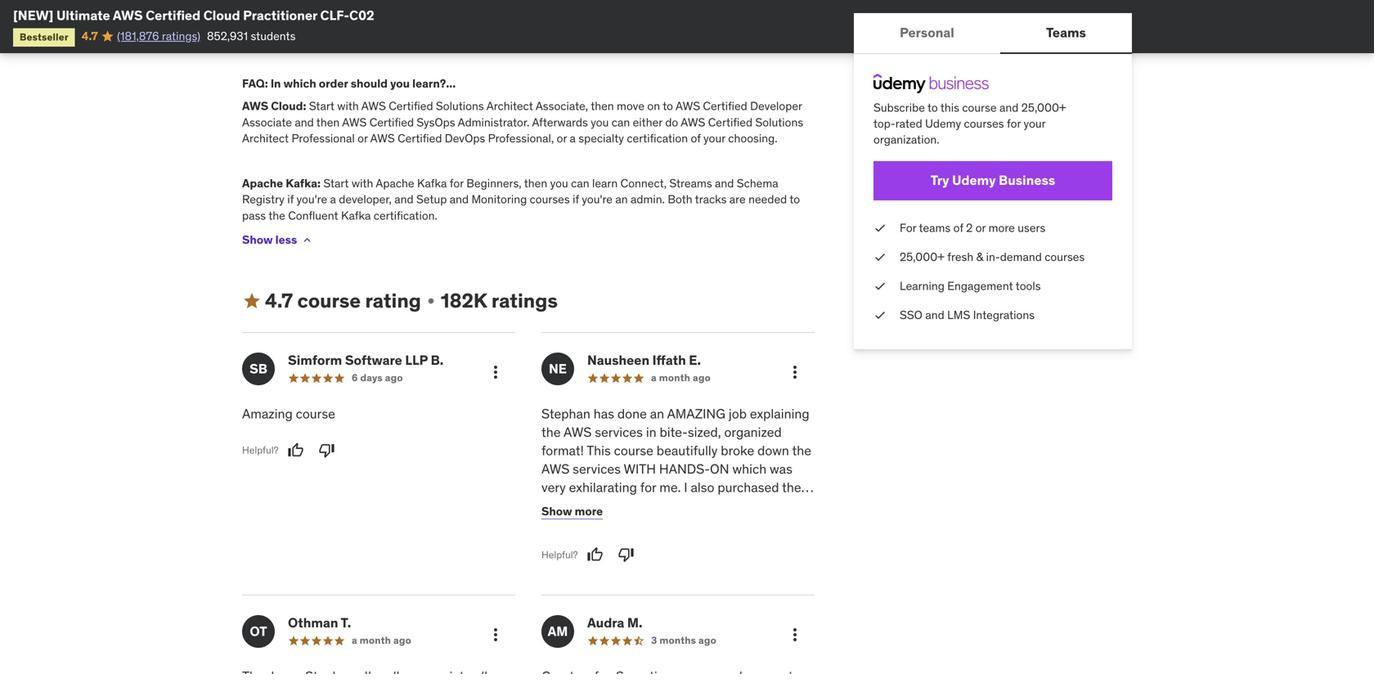 Task type: locate. For each thing, give the bounding box(es) containing it.
to right on
[[663, 99, 674, 114]]

to inside start with aws certified solutions architect associate, then move on to aws certified developer associate and then aws certified sysops administrator. afterwards you can either do aws certified solutions architect professional or aws certified devops professional, or a specialty certification of your choosing.
[[663, 99, 674, 114]]

0 vertical spatial with
[[337, 99, 359, 114]]

[new] ultimate aws certified cloud practitioner clf-c02
[[13, 7, 375, 24]]

you inside start with aws certified solutions architect associate, then move on to aws certified developer associate and then aws certified sysops administrator. afterwards you can either do aws certified solutions architect professional or aws certified devops professional, or a specialty certification of your choosing.
[[591, 115, 609, 130]]

0 horizontal spatial you're
[[297, 192, 327, 207]]

tab list
[[854, 13, 1133, 54]]

certification
[[627, 131, 688, 146]]

very
[[542, 479, 566, 496]]

1 vertical spatial for
[[450, 176, 464, 191]]

or down associate,
[[557, 131, 567, 146]]

then left move
[[591, 99, 614, 114]]

certified
[[146, 7, 201, 24], [708, 115, 753, 130]]

1 vertical spatial a month ago
[[352, 634, 412, 647]]

can
[[612, 115, 630, 130], [571, 176, 590, 191]]

which left order
[[284, 76, 316, 91]]

1 horizontal spatial show
[[542, 504, 573, 519]]

xsmall image left fresh
[[874, 249, 887, 265]]

aws certified down "sysops"
[[370, 131, 442, 146]]

udemy business image
[[874, 74, 989, 93]]

apache up certification. at the left top
[[376, 176, 415, 191]]

colors
[[650, 589, 685, 606]]

udemy up the organization.
[[926, 116, 962, 131]]

1 horizontal spatial which
[[625, 497, 659, 514]]

certified up ratings)
[[146, 7, 201, 24]]

(181,876 ratings)
[[117, 29, 200, 43]]

1 horizontal spatial 6
[[805, 479, 813, 496]]

1 vertical spatial 4.7
[[265, 288, 293, 313]]

xsmall image left sso
[[874, 307, 887, 323]]

25,000+ up learning at right
[[900, 250, 945, 264]]

certified up choosing.
[[708, 115, 753, 130]]

tab list containing personal
[[854, 13, 1133, 54]]

1 if from the left
[[287, 192, 294, 207]]

xsmall image left for
[[874, 220, 887, 236]]

solutions down developer
[[756, 115, 804, 130]]

bite-
[[660, 424, 688, 441]]

1 horizontal spatial a month ago
[[651, 372, 711, 384]]

stephan has done an amazing job explaining the aws services in bite-sized, organized format! this course beautifully broke down the aws services with hands-on which was very exhilarating for me. i also purchased the 6 practice tests which was extremely helpful and gave confidence before the exam. his narration felt positive to me and he ended every single video saying "i hoped you like this lecture and i will see you in the next one"! i passed with flying colors - thank you stephan!!!!
[[542, 406, 814, 624]]

2 horizontal spatial for
[[1007, 116, 1021, 131]]

show down very
[[542, 504, 573, 519]]

with down the faq: in which order should you learn?...
[[337, 99, 359, 114]]

0 horizontal spatial or
[[358, 131, 368, 146]]

practicing
[[451, 15, 502, 30]]

0 horizontal spatial 6
[[352, 372, 358, 384]]

othman t.
[[288, 615, 351, 632]]

0 vertical spatial kafka
[[417, 176, 447, 191]]

your
[[1024, 116, 1046, 131], [704, 131, 726, 146]]

aws cloud:
[[242, 99, 306, 114]]

i left will
[[611, 571, 614, 587]]

1 horizontal spatial this
[[941, 100, 960, 115]]

aws certified
[[362, 99, 433, 114], [676, 99, 748, 114], [342, 115, 414, 130], [370, 131, 442, 146]]

personal
[[900, 24, 955, 41]]

1 vertical spatial 25,000+
[[900, 250, 945, 264]]

helpful? up the lecture
[[542, 549, 578, 561]]

0 horizontal spatial show
[[242, 232, 273, 247]]

your left choosing.
[[704, 131, 726, 146]]

1 horizontal spatial architect
[[487, 99, 533, 114]]

xsmall image for sso
[[874, 307, 887, 323]]

0 vertical spatial 4.7
[[82, 29, 98, 43]]

1 vertical spatial architect
[[242, 131, 289, 146]]

associate
[[242, 115, 292, 130]]

0 vertical spatial in
[[646, 424, 657, 441]]

1 horizontal spatial courses
[[964, 116, 1005, 131]]

if down apache kafka:
[[287, 192, 294, 207]]

0 horizontal spatial an
[[616, 192, 628, 207]]

25,000+ fresh & in-demand courses
[[900, 250, 1085, 264]]

0 horizontal spatial certified
[[146, 7, 201, 24]]

services down this
[[573, 461, 621, 477]]

0 vertical spatial this
[[941, 100, 960, 115]]

exhilarating
[[569, 479, 637, 496]]

aws down stephan
[[564, 424, 592, 441]]

start for apache kafka:
[[324, 176, 349, 191]]

0 vertical spatial xsmall image
[[301, 234, 314, 247]]

0 vertical spatial 25,000+
[[1022, 100, 1067, 115]]

a inside start with aws certified solutions architect associate, then move on to aws certified developer associate and then aws certified sysops administrator. afterwards you can either do aws certified solutions architect professional or aws certified devops professional, or a specialty certification of your choosing.
[[570, 131, 576, 146]]

0 horizontal spatial of
[[691, 131, 701, 146]]

0 horizontal spatial for
[[450, 176, 464, 191]]

0 horizontal spatial was
[[662, 497, 685, 514]]

courses right demand
[[1045, 250, 1085, 264]]

start for aws cloud:
[[309, 99, 335, 114]]

the down registry
[[269, 208, 285, 223]]

0 horizontal spatial then
[[317, 115, 340, 130]]

teams
[[919, 220, 951, 235]]

0 vertical spatial then
[[591, 99, 614, 114]]

1 vertical spatial more
[[575, 504, 603, 519]]

sized,
[[688, 424, 721, 441]]

move
[[617, 99, 645, 114]]

2 horizontal spatial which
[[733, 461, 767, 477]]

1 vertical spatial courses
[[530, 192, 570, 207]]

1 horizontal spatial helpful?
[[542, 549, 578, 561]]

positive
[[620, 534, 666, 551]]

then up monitoring
[[524, 176, 548, 191]]

or right professional on the left of page
[[358, 131, 368, 146]]

2 if from the left
[[573, 192, 579, 207]]

job
[[729, 406, 747, 422]]

before
[[641, 516, 679, 532]]

learning
[[900, 279, 945, 293]]

month for iffath
[[659, 372, 691, 384]]

course inside stephan has done an amazing job explaining the aws services in bite-sized, organized format! this course beautifully broke down the aws services with hands-on which was very exhilarating for me. i also purchased the 6 practice tests which was extremely helpful and gave confidence before the exam. his narration felt positive to me and he ended every single video saying "i hoped you like this lecture and i will see you in the next one"! i passed with flying colors - thank you stephan!!!!
[[614, 442, 654, 459]]

of left 2
[[954, 220, 964, 235]]

the inside start with apache kafka for beginners, then you can learn connect, streams and schema registry if you're a developer, and setup and monitoring courses if you're an admin. both tracks are needed to pass the confluent kafka certification.
[[269, 208, 285, 223]]

helpful?
[[242, 444, 279, 457], [542, 549, 578, 561]]

architect up administrator. afterwards
[[487, 99, 533, 114]]

the
[[269, 208, 285, 223], [542, 424, 561, 441], [793, 442, 812, 459], [782, 479, 802, 496], [682, 516, 701, 532], [701, 571, 720, 587]]

kafka down developer,
[[341, 208, 371, 223]]

show down pass
[[242, 232, 273, 247]]

and inside subscribe to this course and 25,000+ top‑rated udemy courses for your organization.
[[1000, 100, 1019, 115]]

start down order
[[309, 99, 335, 114]]

1 horizontal spatial kafka
[[417, 176, 447, 191]]

courses up try udemy business
[[964, 116, 1005, 131]]

0 horizontal spatial your
[[704, 131, 726, 146]]

0 vertical spatial a month ago
[[651, 372, 711, 384]]

on
[[710, 461, 730, 477]]

course up with
[[614, 442, 654, 459]]

you left learn
[[550, 176, 569, 191]]

try
[[931, 172, 950, 189]]

additional actions for review by nausheen iffath e. image
[[786, 363, 805, 382]]

to left me
[[669, 534, 681, 551]]

explaining
[[750, 406, 810, 422]]

b.
[[431, 352, 444, 369]]

architect down associate
[[242, 131, 289, 146]]

start inside start with aws certified solutions architect associate, then move on to aws certified developer associate and then aws certified sysops administrator. afterwards you can either do aws certified solutions architect professional or aws certified devops professional, or a specialty certification of your choosing.
[[309, 99, 335, 114]]

and up try udemy business
[[1000, 100, 1019, 115]]

course up "simform"
[[298, 288, 361, 313]]

25,000+ up business at the top of page
[[1022, 100, 1067, 115]]

you're
[[297, 192, 327, 207], [582, 192, 613, 207]]

i
[[684, 479, 688, 496], [611, 571, 614, 587], [785, 571, 788, 587]]

both
[[668, 192, 693, 207]]

month
[[659, 372, 691, 384], [360, 634, 391, 647]]

months
[[660, 634, 697, 647]]

awesome
[[761, 15, 809, 30]]

ot
[[250, 623, 267, 640]]

course up mark review by simform software llp b. as unhelpful "image"
[[296, 406, 335, 422]]

additional actions for review by simform software llp b. image
[[486, 363, 506, 382]]

nausheen
[[588, 352, 650, 369]]

teams
[[1047, 24, 1087, 41]]

try udemy business
[[931, 172, 1056, 189]]

1 horizontal spatial then
[[524, 176, 548, 191]]

6 right purchased
[[805, 479, 813, 496]]

this right like
[[789, 552, 810, 569]]

m.
[[628, 615, 643, 632]]

1 vertical spatial certified
[[708, 115, 753, 130]]

0 horizontal spatial this
[[789, 552, 810, 569]]

2 vertical spatial for
[[641, 479, 657, 496]]

apache up registry
[[242, 176, 283, 191]]

done
[[618, 406, 647, 422]]

aws
[[113, 7, 143, 24], [681, 115, 706, 130], [564, 424, 592, 441], [542, 461, 570, 477]]

can down move
[[612, 115, 630, 130]]

an down learn
[[616, 192, 628, 207]]

0 vertical spatial helpful?
[[242, 444, 279, 457]]

solutions up "sysops"
[[436, 99, 484, 114]]

lms
[[948, 308, 971, 322]]

1 vertical spatial show
[[542, 504, 573, 519]]

with inside start with apache kafka for beginners, then you can learn connect, streams and schema registry if you're a developer, and setup and monitoring courses if you're an admin. both tracks are needed to pass the confluent kafka certification.
[[352, 176, 373, 191]]

if down the specialty
[[573, 192, 579, 207]]

1 horizontal spatial of
[[954, 220, 964, 235]]

start right kafka:
[[324, 176, 349, 191]]

his
[[279, 15, 294, 30]]

6
[[352, 372, 358, 384], [805, 479, 813, 496]]

services down done
[[595, 424, 643, 441]]

0 horizontal spatial which
[[284, 76, 316, 91]]

and right sso
[[926, 308, 945, 322]]

0 horizontal spatial more
[[575, 504, 603, 519]]

llp
[[405, 352, 428, 369]]

course inside subscribe to this course and 25,000+ top‑rated udemy courses for your organization.
[[963, 100, 997, 115]]

xsmall image left learning at right
[[874, 278, 887, 294]]

xsmall image inside show less button
[[301, 234, 314, 247]]

for down with
[[641, 479, 657, 496]]

0 vertical spatial an
[[616, 192, 628, 207]]

0 horizontal spatial xsmall image
[[301, 234, 314, 247]]

was down down
[[770, 461, 793, 477]]

0 vertical spatial which
[[284, 76, 316, 91]]

4.7 right medium icon
[[265, 288, 293, 313]]

0 horizontal spatial courses
[[530, 192, 570, 207]]

and up are
[[715, 176, 734, 191]]

1 horizontal spatial can
[[612, 115, 630, 130]]

course down udemy business image
[[963, 100, 997, 115]]

1 horizontal spatial for
[[641, 479, 657, 496]]

2 vertical spatial with
[[587, 589, 612, 606]]

faq: in
[[242, 76, 281, 91]]

0 horizontal spatial if
[[287, 192, 294, 207]]

i right me.
[[684, 479, 688, 496]]

1 horizontal spatial if
[[573, 192, 579, 207]]

more inside button
[[575, 504, 603, 519]]

0 vertical spatial of
[[691, 131, 701, 146]]

start inside start with apache kafka for beginners, then you can learn connect, streams and schema registry if you're a developer, and setup and monitoring courses if you're an admin. both tracks are needed to pass the confluent kafka certification.
[[324, 176, 349, 191]]

and up hoped
[[706, 534, 727, 551]]

and up professional on the left of page
[[295, 115, 314, 130]]

in up -
[[687, 571, 698, 587]]

you inside start with apache kafka for beginners, then you can learn connect, streams and schema registry if you're a developer, and setup and monitoring courses if you're an admin. both tracks are needed to pass the confluent kafka certification.
[[550, 176, 569, 191]]

0 horizontal spatial 4.7
[[82, 29, 98, 43]]

your up business at the top of page
[[1024, 116, 1046, 131]]

courses inside subscribe to this course and 25,000+ top‑rated udemy courses for your organization.
[[964, 116, 1005, 131]]

one"!
[[752, 571, 782, 587]]

1 apache from the left
[[242, 176, 283, 191]]

organization.
[[874, 132, 940, 147]]

1 vertical spatial kafka
[[341, 208, 371, 223]]

1 horizontal spatial in
[[687, 571, 698, 587]]

to inside start with apache kafka for beginners, then you can learn connect, streams and schema registry if you're a developer, and setup and monitoring courses if you're an admin. both tracks are needed to pass the confluent kafka certification.
[[790, 192, 800, 207]]

and right helpful
[[792, 497, 814, 514]]

clf-
[[320, 7, 349, 24]]

2 horizontal spatial then
[[591, 99, 614, 114]]

yoga,
[[505, 15, 532, 30]]

aws up the (181,876
[[113, 7, 143, 24]]

destinations!
[[242, 31, 308, 46]]

1 horizontal spatial was
[[770, 461, 793, 477]]

1 horizontal spatial your
[[1024, 116, 1046, 131]]

"i
[[690, 552, 698, 569]]

e.
[[689, 352, 701, 369]]

you're up confluent
[[297, 192, 327, 207]]

traveling to
[[700, 15, 758, 30]]

show more
[[542, 504, 603, 519]]

kafka up setup
[[417, 176, 447, 191]]

was
[[770, 461, 793, 477], [662, 497, 685, 514]]

solutions
[[436, 99, 484, 114], [756, 115, 804, 130]]

1 vertical spatial 6
[[805, 479, 813, 496]]

which up before on the left
[[625, 497, 659, 514]]

then inside start with apache kafka for beginners, then you can learn connect, streams and schema registry if you're a developer, and setup and monitoring courses if you're an admin. both tracks are needed to pass the confluent kafka certification.
[[524, 176, 548, 191]]

2 apache from the left
[[376, 176, 415, 191]]

with up audra
[[587, 589, 612, 606]]

2 vertical spatial which
[[625, 497, 659, 514]]

helpful? left mark review by simform software llp b. as helpful image
[[242, 444, 279, 457]]

additional actions for review by othman t. image
[[486, 625, 506, 645]]

2 horizontal spatial or
[[976, 220, 986, 235]]

6 left the days
[[352, 372, 358, 384]]

&
[[977, 250, 984, 264]]

0 vertical spatial architect
[[487, 99, 533, 114]]

aws right do
[[681, 115, 706, 130]]

1 horizontal spatial solutions
[[756, 115, 804, 130]]

1 horizontal spatial xsmall image
[[874, 278, 887, 294]]

you up the specialty
[[591, 115, 609, 130]]

an inside start with apache kafka for beginners, then you can learn connect, streams and schema registry if you're a developer, and setup and monitoring courses if you're an admin. both tracks are needed to pass the confluent kafka certification.
[[616, 192, 628, 207]]

can left learn
[[571, 176, 590, 191]]

0 vertical spatial can
[[612, 115, 630, 130]]

1 vertical spatial month
[[360, 634, 391, 647]]

architect
[[487, 99, 533, 114], [242, 131, 289, 146]]

you
[[591, 115, 609, 130], [550, 176, 569, 191], [742, 552, 762, 569], [663, 571, 684, 587]]

to right the needed in the top of the page
[[790, 192, 800, 207]]

4.7 down ultimate
[[82, 29, 98, 43]]

tools
[[1016, 279, 1041, 293]]

1 horizontal spatial 4.7
[[265, 288, 293, 313]]

simform
[[288, 352, 342, 369]]

for up business at the top of page
[[1007, 116, 1021, 131]]

courses right monitoring
[[530, 192, 570, 207]]

admin.
[[631, 192, 665, 207]]

business
[[999, 172, 1056, 189]]

services
[[595, 424, 643, 441], [573, 461, 621, 477]]

aws certified down should
[[342, 115, 414, 130]]

182k ratings
[[441, 288, 558, 313]]

of inside start with aws certified solutions architect associate, then move on to aws certified developer associate and then aws certified sysops administrator. afterwards you can either do aws certified solutions architect professional or aws certified devops professional, or a specialty certification of your choosing.
[[691, 131, 701, 146]]

2 horizontal spatial i
[[785, 571, 788, 587]]

or right 2
[[976, 220, 986, 235]]

then up professional on the left of page
[[317, 115, 340, 130]]

you down he
[[742, 552, 762, 569]]

6 days ago
[[352, 372, 403, 384]]

mark review by simform software llp b. as unhelpful image
[[319, 442, 335, 459]]

this down udemy business image
[[941, 100, 960, 115]]

i right one"!
[[785, 571, 788, 587]]

me
[[684, 534, 702, 551]]

0 vertical spatial courses
[[964, 116, 1005, 131]]

xsmall image
[[301, 234, 314, 247], [874, 278, 887, 294]]

1 horizontal spatial certified
[[708, 115, 753, 130]]

mark review by simform software llp b. as helpful image
[[288, 442, 304, 459]]

udemy right try
[[953, 172, 996, 189]]

1 vertical spatial start
[[324, 176, 349, 191]]

this inside subscribe to this course and 25,000+ top‑rated udemy courses for your organization.
[[941, 100, 960, 115]]

apache kafka:
[[242, 176, 321, 191]]

25,000+
[[1022, 100, 1067, 115], [900, 250, 945, 264]]

and right shows,
[[679, 15, 698, 30]]

for inside stephan has done an amazing job explaining the aws services in bite-sized, organized format! this course beautifully broke down the aws services with hands-on which was very exhilarating for me. i also purchased the 6 practice tests which was extremely helpful and gave confidence before the exam. his narration felt positive to me and he ended every single video saying "i hoped you like this lecture and i will see you in the next one"! i passed with flying colors - thank you stephan!!!!
[[641, 479, 657, 496]]

0 vertical spatial services
[[595, 424, 643, 441]]

during his spare time he enjoys cooking, practicing yoga, surfing, watching tv shows, and traveling to awesome destinations!
[[242, 15, 809, 46]]

2 vertical spatial then
[[524, 176, 548, 191]]

an up bite- at bottom
[[650, 406, 665, 422]]

1 horizontal spatial apache
[[376, 176, 415, 191]]

1 vertical spatial helpful?
[[542, 549, 578, 561]]

with up developer,
[[352, 176, 373, 191]]

tracks
[[695, 192, 727, 207]]

was down me.
[[662, 497, 685, 514]]

medium image
[[242, 291, 262, 311]]

xsmall image
[[874, 220, 887, 236], [874, 249, 887, 265], [425, 294, 438, 308], [874, 307, 887, 323]]

needed
[[749, 192, 787, 207]]

sysops
[[417, 115, 455, 130]]

for left beginners,
[[450, 176, 464, 191]]

1 horizontal spatial an
[[650, 406, 665, 422]]

0 horizontal spatial i
[[611, 571, 614, 587]]

1 horizontal spatial i
[[684, 479, 688, 496]]

this
[[941, 100, 960, 115], [789, 552, 810, 569]]

with inside start with aws certified solutions architect associate, then move on to aws certified developer associate and then aws certified sysops administrator. afterwards you can either do aws certified solutions architect professional or aws certified devops professional, or a specialty certification of your choosing.
[[337, 99, 359, 114]]

either
[[633, 115, 663, 130]]

he
[[731, 534, 745, 551]]

helpful? for mark review by simform software llp b. as helpful image
[[242, 444, 279, 457]]

1 vertical spatial was
[[662, 497, 685, 514]]

1 vertical spatial xsmall image
[[874, 278, 887, 294]]

then for developer,
[[524, 176, 548, 191]]

subscribe
[[874, 100, 926, 115]]



Task type: vqa. For each thing, say whether or not it's contained in the screenshot.
create within How to create your own complete music project
no



Task type: describe. For each thing, give the bounding box(es) containing it.
spare
[[297, 15, 326, 30]]

mark review by nausheen iffath e. as helpful image
[[587, 547, 604, 563]]

othman
[[288, 615, 338, 632]]

the up helpful
[[782, 479, 802, 496]]

show for show less
[[242, 232, 273, 247]]

2 horizontal spatial courses
[[1045, 250, 1085, 264]]

exam.
[[704, 516, 738, 532]]

for inside start with apache kafka for beginners, then you can learn connect, streams and schema registry if you're a developer, and setup and monitoring courses if you're an admin. both tracks are needed to pass the confluent kafka certification.
[[450, 176, 464, 191]]

ratings)
[[162, 29, 200, 43]]

stephan!!!!
[[542, 607, 615, 624]]

ne
[[549, 361, 567, 377]]

lecture
[[542, 571, 583, 587]]

students
[[251, 29, 296, 43]]

order
[[319, 76, 348, 91]]

start with apache kafka for beginners, then you can learn connect, streams and schema registry if you're a developer, and setup and monitoring courses if you're an admin. both tracks are needed to pass the confluent kafka certification.
[[242, 176, 800, 223]]

users
[[1018, 220, 1046, 235]]

to inside stephan has done an amazing job explaining the aws services in bite-sized, organized format! this course beautifully broke down the aws services with hands-on which was very exhilarating for me. i also purchased the 6 practice tests which was extremely helpful and gave confidence before the exam. his narration felt positive to me and he ended every single video saying "i hoped you like this lecture and i will see you in the next one"! i passed with flying colors - thank you stephan!!!!
[[669, 534, 681, 551]]

4.7 for 4.7
[[82, 29, 98, 43]]

should
[[351, 76, 388, 91]]

his
[[742, 516, 761, 532]]

4.7 course rating
[[265, 288, 421, 313]]

182k
[[441, 288, 487, 313]]

and right setup
[[450, 192, 469, 207]]

setup
[[417, 192, 447, 207]]

helpful? for 'mark review by nausheen iffath e. as helpful' image on the left of the page
[[542, 549, 578, 561]]

are
[[730, 192, 746, 207]]

the right down
[[793, 442, 812, 459]]

xsmall image for for
[[874, 220, 887, 236]]

has
[[594, 406, 615, 422]]

am
[[548, 623, 568, 640]]

6 inside stephan has done an amazing job explaining the aws services in bite-sized, organized format! this course beautifully broke down the aws services with hands-on which was very exhilarating for me. i also purchased the 6 practice tests which was extremely helpful and gave confidence before the exam. his narration felt positive to me and he ended every single video saying "i hoped you like this lecture and i will see you in the next one"! i passed with flying colors - thank you stephan!!!!
[[805, 479, 813, 496]]

format!
[[542, 442, 584, 459]]

show more button
[[542, 495, 603, 528]]

1 horizontal spatial more
[[989, 220, 1016, 235]]

4.7 for 4.7 course rating
[[265, 288, 293, 313]]

see
[[640, 571, 660, 587]]

you down saying
[[663, 571, 684, 587]]

0 horizontal spatial architect
[[242, 131, 289, 146]]

demand
[[1001, 250, 1042, 264]]

courses inside start with apache kafka for beginners, then you can learn connect, streams and schema registry if you're a developer, and setup and monitoring courses if you're an admin. both tracks are needed to pass the confluent kafka certification.
[[530, 192, 570, 207]]

and down single on the bottom of the page
[[586, 571, 608, 587]]

1 vertical spatial solutions
[[756, 115, 804, 130]]

audra m.
[[588, 615, 643, 632]]

video
[[614, 552, 646, 569]]

beautifully
[[657, 442, 718, 459]]

0 vertical spatial solutions
[[436, 99, 484, 114]]

1 vertical spatial of
[[954, 220, 964, 235]]

aws inside start with aws certified solutions architect associate, then move on to aws certified developer associate and then aws certified sysops administrator. afterwards you can either do aws certified solutions architect professional or aws certified devops professional, or a specialty certification of your choosing.
[[681, 115, 706, 130]]

you
[[743, 589, 770, 606]]

amazing
[[242, 406, 293, 422]]

stephan
[[542, 406, 591, 422]]

certified inside start with aws certified solutions architect associate, then move on to aws certified developer associate and then aws certified sysops administrator. afterwards you can either do aws certified solutions architect professional or aws certified devops professional, or a specialty certification of your choosing.
[[708, 115, 753, 130]]

aws certified down you learn?...
[[362, 99, 433, 114]]

(181,876
[[117, 29, 159, 43]]

cloud
[[204, 7, 240, 24]]

surfing, watching
[[535, 15, 623, 30]]

faq: in which order should you learn?...
[[242, 76, 456, 91]]

developer,
[[339, 192, 392, 207]]

can inside start with aws certified solutions architect associate, then move on to aws certified developer associate and then aws certified sysops administrator. afterwards you can either do aws certified solutions architect professional or aws certified devops professional, or a specialty certification of your choosing.
[[612, 115, 630, 130]]

mark review by nausheen iffath e. as unhelpful image
[[618, 547, 635, 563]]

the up thank
[[701, 571, 720, 587]]

on
[[648, 99, 661, 114]]

0 horizontal spatial kafka
[[341, 208, 371, 223]]

and up certification. at the left top
[[395, 192, 414, 207]]

0 vertical spatial 6
[[352, 372, 358, 384]]

0 horizontal spatial 25,000+
[[900, 250, 945, 264]]

every
[[542, 552, 573, 569]]

aws certified up do
[[676, 99, 748, 114]]

1 vertical spatial then
[[317, 115, 340, 130]]

kafka:
[[286, 176, 321, 191]]

ago for iffath
[[693, 372, 711, 384]]

certification.
[[374, 208, 438, 223]]

try udemy business link
[[874, 161, 1113, 200]]

developer
[[751, 99, 803, 114]]

your inside subscribe to this course and 25,000+ top‑rated udemy courses for your organization.
[[1024, 116, 1046, 131]]

an inside stephan has done an amazing job explaining the aws services in bite-sized, organized format! this course beautifully broke down the aws services with hands-on which was very exhilarating for me. i also purchased the 6 practice tests which was extremely helpful and gave confidence before the exam. his narration felt positive to me and he ended every single video saying "i hoped you like this lecture and i will see you in the next one"! i passed with flying colors - thank you stephan!!!!
[[650, 406, 665, 422]]

can inside start with apache kafka for beginners, then you can learn connect, streams and schema registry if you're a developer, and setup and monitoring courses if you're an admin. both tracks are needed to pass the confluent kafka certification.
[[571, 176, 590, 191]]

1 horizontal spatial or
[[557, 131, 567, 146]]

top‑rated
[[874, 116, 923, 131]]

1 vertical spatial services
[[573, 461, 621, 477]]

this inside stephan has done an amazing job explaining the aws services in bite-sized, organized format! this course beautifully broke down the aws services with hands-on which was very exhilarating for me. i also purchased the 6 practice tests which was extremely helpful and gave confidence before the exam. his narration felt positive to me and he ended every single video saying "i hoped you like this lecture and i will see you in the next one"! i passed with flying colors - thank you stephan!!!!
[[789, 552, 810, 569]]

25,000+ inside subscribe to this course and 25,000+ top‑rated udemy courses for your organization.
[[1022, 100, 1067, 115]]

a month ago for iffath
[[651, 372, 711, 384]]

show for show more
[[542, 504, 573, 519]]

ended
[[748, 534, 785, 551]]

will
[[617, 571, 636, 587]]

c02
[[349, 7, 375, 24]]

iffath
[[653, 352, 686, 369]]

to inside subscribe to this course and 25,000+ top‑rated udemy courses for your organization.
[[928, 100, 938, 115]]

your inside start with aws certified solutions architect associate, then move on to aws certified developer associate and then aws certified sysops administrator. afterwards you can either do aws certified solutions architect professional or aws certified devops professional, or a specialty certification of your choosing.
[[704, 131, 726, 146]]

aws up very
[[542, 461, 570, 477]]

ago for m.
[[699, 634, 717, 647]]

a month ago for t.
[[352, 634, 412, 647]]

and inside during his spare time he enjoys cooking, practicing yoga, surfing, watching tv shows, and traveling to awesome destinations!
[[679, 15, 698, 30]]

a inside start with apache kafka for beginners, then you can learn connect, streams and schema registry if you're a developer, and setup and monitoring courses if you're an admin. both tracks are needed to pass the confluent kafka certification.
[[330, 192, 336, 207]]

and inside start with aws certified solutions architect associate, then move on to aws certified developer associate and then aws certified sysops administrator. afterwards you can either do aws certified solutions architect professional or aws certified devops professional, or a specialty certification of your choosing.
[[295, 115, 314, 130]]

down
[[758, 442, 790, 459]]

with for aws certified
[[337, 99, 359, 114]]

1 vertical spatial udemy
[[953, 172, 996, 189]]

0 horizontal spatial in
[[646, 424, 657, 441]]

apache inside start with apache kafka for beginners, then you can learn connect, streams and schema registry if you're a developer, and setup and monitoring courses if you're an admin. both tracks are needed to pass the confluent kafka certification.
[[376, 176, 415, 191]]

0 vertical spatial certified
[[146, 7, 201, 24]]

pass
[[242, 208, 266, 223]]

organized
[[725, 424, 782, 441]]

learn
[[592, 176, 618, 191]]

specialty
[[579, 131, 624, 146]]

2 you're from the left
[[582, 192, 613, 207]]

you learn?...
[[390, 76, 456, 91]]

like
[[766, 552, 786, 569]]

0 vertical spatial was
[[770, 461, 793, 477]]

for
[[900, 220, 917, 235]]

associate,
[[536, 99, 589, 114]]

udemy inside subscribe to this course and 25,000+ top‑rated udemy courses for your organization.
[[926, 116, 962, 131]]

additional actions for review by audra m. image
[[786, 625, 805, 645]]

2
[[967, 220, 973, 235]]

integrations
[[974, 308, 1035, 322]]

for teams of 2 or more users
[[900, 220, 1046, 235]]

[new]
[[13, 7, 54, 24]]

for inside subscribe to this course and 25,000+ top‑rated udemy courses for your organization.
[[1007, 116, 1021, 131]]

audra
[[588, 615, 625, 632]]

choosing.
[[729, 131, 778, 146]]

next
[[723, 571, 749, 587]]

ago for t.
[[394, 634, 412, 647]]

shows,
[[641, 15, 676, 30]]

with for apache
[[352, 176, 373, 191]]

also
[[691, 479, 715, 496]]

1 vertical spatial in
[[687, 571, 698, 587]]

learning engagement tools
[[900, 279, 1041, 293]]

xsmall image left 182k
[[425, 294, 438, 308]]

1 vertical spatial which
[[733, 461, 767, 477]]

with inside stephan has done an amazing job explaining the aws services in bite-sized, organized format! this course beautifully broke down the aws services with hands-on which was very exhilarating for me. i also purchased the 6 practice tests which was extremely helpful and gave confidence before the exam. his narration felt positive to me and he ended every single video saying "i hoped you like this lecture and i will see you in the next one"! i passed with flying colors - thank you stephan!!!!
[[587, 589, 612, 606]]

xsmall image for 25,000+
[[874, 249, 887, 265]]

amazing course
[[242, 406, 335, 422]]

t.
[[341, 615, 351, 632]]

then for you
[[591, 99, 614, 114]]

the up format!
[[542, 424, 561, 441]]

during
[[242, 15, 277, 30]]

personal button
[[854, 13, 1001, 52]]

show less
[[242, 232, 297, 247]]

1 you're from the left
[[297, 192, 327, 207]]

fresh
[[948, 250, 974, 264]]

sso
[[900, 308, 923, 322]]

the up me
[[682, 516, 701, 532]]

monitoring
[[472, 192, 527, 207]]

tests
[[592, 497, 621, 514]]

month for t.
[[360, 634, 391, 647]]

single
[[576, 552, 611, 569]]

ago for software
[[385, 372, 403, 384]]

registry
[[242, 192, 285, 207]]

flying
[[615, 589, 647, 606]]

start with aws certified solutions architect associate, then move on to aws certified developer associate and then aws certified sysops administrator. afterwards you can either do aws certified solutions architect professional or aws certified devops professional, or a specialty certification of your choosing.
[[242, 99, 804, 146]]

852,931 students
[[207, 29, 296, 43]]

narration
[[542, 534, 595, 551]]

devops
[[445, 131, 486, 146]]



